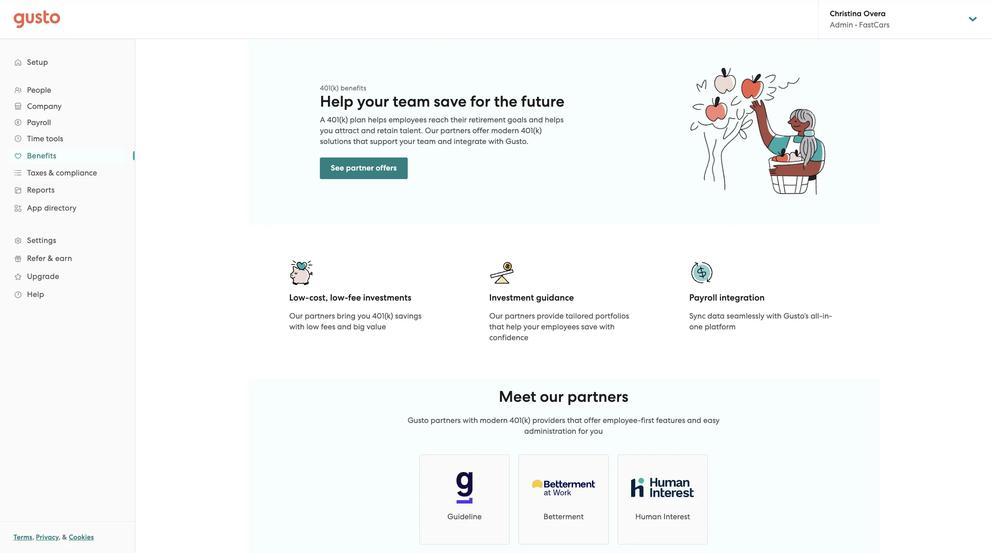Task type: locate. For each thing, give the bounding box(es) containing it.
1 vertical spatial for
[[578, 427, 588, 436]]

offer down retirement
[[473, 126, 489, 135]]

with inside 401(k) benefits help your team save for the future a 401(k) plan helps employees reach their retirement goals and helps you attract and retain talent. our partners offer modern 401(k) solutions that support your team and integrate with gusto.
[[488, 137, 504, 146]]

tailored
[[566, 312, 594, 321]]

save
[[434, 92, 467, 111], [581, 323, 598, 332]]

privacy
[[36, 534, 59, 542]]

guideline
[[447, 513, 482, 522]]

you down employee-
[[590, 427, 603, 436]]

1 vertical spatial payroll
[[690, 293, 717, 303]]

1 horizontal spatial helps
[[545, 115, 564, 124]]

partners inside our partners bring you 401(k) savings with low fees and big value
[[305, 312, 335, 321]]

your down talent.
[[400, 137, 415, 146]]

employees inside 401(k) benefits help your team save for the future a 401(k) plan helps employees reach their retirement goals and helps you attract and retain talent. our partners offer modern 401(k) solutions that support your team and integrate with gusto.
[[389, 115, 427, 124]]

helps down future
[[545, 115, 564, 124]]

&
[[49, 169, 54, 178], [48, 254, 53, 263], [62, 534, 67, 542]]

0 vertical spatial &
[[49, 169, 54, 178]]

helps
[[368, 115, 387, 124], [545, 115, 564, 124]]

you inside our partners bring you 401(k) savings with low fees and big value
[[358, 312, 371, 321]]

partners up low
[[305, 312, 335, 321]]

for up retirement
[[470, 92, 491, 111]]

& for compliance
[[49, 169, 54, 178]]

help down upgrade
[[27, 290, 44, 299]]

•
[[855, 20, 857, 29]]

& inside dropdown button
[[49, 169, 54, 178]]

that down attract
[[353, 137, 368, 146]]

meet
[[499, 388, 536, 406]]

low
[[307, 323, 319, 332]]

settings
[[27, 236, 56, 245]]

help
[[506, 323, 522, 332]]

reports link
[[9, 182, 126, 198]]

1 vertical spatial employees
[[541, 323, 579, 332]]

talent.
[[400, 126, 423, 135]]

1 horizontal spatial offer
[[584, 416, 601, 425]]

1 horizontal spatial you
[[358, 312, 371, 321]]

that up the confidence
[[489, 323, 504, 332]]

and down reach
[[438, 137, 452, 146]]

1 horizontal spatial our
[[425, 126, 439, 135]]

retain
[[377, 126, 398, 135]]

0 horizontal spatial your
[[357, 92, 389, 111]]

0 vertical spatial payroll
[[27, 118, 51, 127]]

see partner offers
[[331, 164, 397, 173]]

payroll up the sync
[[690, 293, 717, 303]]

for
[[470, 92, 491, 111], [578, 427, 588, 436]]

& left the earn
[[48, 254, 53, 263]]

0 vertical spatial you
[[320, 126, 333, 135]]

our
[[425, 126, 439, 135], [289, 312, 303, 321], [489, 312, 503, 321]]

partners for providers
[[431, 416, 461, 425]]

our down investment
[[489, 312, 503, 321]]

401(k) down goals
[[521, 126, 542, 135]]

modern inside 401(k) benefits help your team save for the future a 401(k) plan helps employees reach their retirement goals and helps you attract and retain talent. our partners offer modern 401(k) solutions that support your team and integrate with gusto.
[[491, 126, 519, 135]]

team down talent.
[[417, 137, 436, 146]]

providers
[[533, 416, 565, 425]]

0 vertical spatial your
[[357, 92, 389, 111]]

1 horizontal spatial save
[[581, 323, 598, 332]]

benefits
[[27, 151, 56, 160]]

payroll up time
[[27, 118, 51, 127]]

0 horizontal spatial payroll
[[27, 118, 51, 127]]

payroll inside dropdown button
[[27, 118, 51, 127]]

you inside 401(k) benefits help your team save for the future a 401(k) plan helps employees reach their retirement goals and helps you attract and retain talent. our partners offer modern 401(k) solutions that support your team and integrate with gusto.
[[320, 126, 333, 135]]

2 horizontal spatial our
[[489, 312, 503, 321]]

401(k) left benefits
[[320, 84, 339, 92]]

help inside 401(k) benefits help your team save for the future a 401(k) plan helps employees reach their retirement goals and helps you attract and retain talent. our partners offer modern 401(k) solutions that support your team and integrate with gusto.
[[320, 92, 354, 111]]

2 vertical spatial &
[[62, 534, 67, 542]]

partners right gusto
[[431, 416, 461, 425]]

0 horizontal spatial offer
[[473, 126, 489, 135]]

betterment icon image
[[532, 480, 595, 496]]

you
[[320, 126, 333, 135], [358, 312, 371, 321], [590, 427, 603, 436]]

1 vertical spatial help
[[27, 290, 44, 299]]

that inside our partners provide tailored portfolios that help your employees save with confidence
[[489, 323, 504, 332]]

1 vertical spatial modern
[[480, 416, 508, 425]]

payroll
[[27, 118, 51, 127], [690, 293, 717, 303]]

goals
[[508, 115, 527, 124]]

0 vertical spatial that
[[353, 137, 368, 146]]

0 vertical spatial help
[[320, 92, 354, 111]]

value
[[367, 323, 386, 332]]

and inside the gusto partners with modern 401(k) providers that offer employee-first features and easy administration for you
[[687, 416, 702, 425]]

1 vertical spatial offer
[[584, 416, 601, 425]]

1 horizontal spatial payroll
[[690, 293, 717, 303]]

save down tailored
[[581, 323, 598, 332]]

upgrade
[[27, 272, 59, 281]]

1 , from the left
[[32, 534, 34, 542]]

0 horizontal spatial help
[[27, 290, 44, 299]]

and
[[529, 115, 543, 124], [361, 126, 375, 135], [438, 137, 452, 146], [337, 323, 352, 332], [687, 416, 702, 425]]

401(k)
[[320, 84, 339, 92], [327, 115, 348, 124], [521, 126, 542, 135], [372, 312, 393, 321], [510, 416, 531, 425]]

1 vertical spatial that
[[489, 323, 504, 332]]

partners inside the gusto partners with modern 401(k) providers that offer employee-first features and easy administration for you
[[431, 416, 461, 425]]

401(k) down meet
[[510, 416, 531, 425]]

0 horizontal spatial ,
[[32, 534, 34, 542]]

partners up help
[[505, 312, 535, 321]]

our inside our partners bring you 401(k) savings with low fees and big value
[[289, 312, 303, 321]]

our inside our partners provide tailored portfolios that help your employees save with confidence
[[489, 312, 503, 321]]

2 vertical spatial your
[[524, 323, 539, 332]]

offer left employee-
[[584, 416, 601, 425]]

& right taxes
[[49, 169, 54, 178]]

& left cookies "button"
[[62, 534, 67, 542]]

partners inside 401(k) benefits help your team save for the future a 401(k) plan helps employees reach their retirement goals and helps you attract and retain talent. our partners offer modern 401(k) solutions that support your team and integrate with gusto.
[[441, 126, 471, 135]]

all-
[[811, 312, 823, 321]]

offer inside 401(k) benefits help your team save for the future a 401(k) plan helps employees reach their retirement goals and helps you attract and retain talent. our partners offer modern 401(k) solutions that support your team and integrate with gusto.
[[473, 126, 489, 135]]

team
[[393, 92, 430, 111], [417, 137, 436, 146]]

helps up retain
[[368, 115, 387, 124]]

2 helps from the left
[[545, 115, 564, 124]]

offer
[[473, 126, 489, 135], [584, 416, 601, 425]]

and right goals
[[529, 115, 543, 124]]

time tools button
[[9, 131, 126, 147]]

compliance
[[56, 169, 97, 178]]

1 vertical spatial you
[[358, 312, 371, 321]]

partners for that
[[505, 312, 535, 321]]

offers
[[376, 164, 397, 173]]

help up a
[[320, 92, 354, 111]]

that
[[353, 137, 368, 146], [489, 323, 504, 332], [567, 416, 582, 425]]

your inside our partners provide tailored portfolios that help your employees save with confidence
[[524, 323, 539, 332]]

0 vertical spatial team
[[393, 92, 430, 111]]

our inside 401(k) benefits help your team save for the future a 401(k) plan helps employees reach their retirement goals and helps you attract and retain talent. our partners offer modern 401(k) solutions that support your team and integrate with gusto.
[[425, 126, 439, 135]]

0 vertical spatial modern
[[491, 126, 519, 135]]

save up their
[[434, 92, 467, 111]]

company button
[[9, 98, 126, 114]]

christina
[[830, 9, 862, 18]]

refer & earn link
[[9, 251, 126, 267]]

that inside 401(k) benefits help your team save for the future a 401(k) plan helps employees reach their retirement goals and helps you attract and retain talent. our partners offer modern 401(k) solutions that support your team and integrate with gusto.
[[353, 137, 368, 146]]

our for low-cost, low-fee investments
[[289, 312, 303, 321]]

modern up gusto.
[[491, 126, 519, 135]]

employee-
[[603, 416, 641, 425]]

1 vertical spatial save
[[581, 323, 598, 332]]

0 vertical spatial for
[[470, 92, 491, 111]]

0 horizontal spatial employees
[[389, 115, 427, 124]]

investment guidance
[[489, 293, 574, 303]]

team up talent.
[[393, 92, 430, 111]]

employees down provide
[[541, 323, 579, 332]]

and left easy on the bottom of the page
[[687, 416, 702, 425]]

401(k) up the value on the bottom left of page
[[372, 312, 393, 321]]

modern
[[491, 126, 519, 135], [480, 416, 508, 425]]

fastcars
[[859, 20, 890, 29]]

2 horizontal spatial your
[[524, 323, 539, 332]]

benefits link
[[9, 148, 126, 164]]

payroll integration
[[690, 293, 765, 303]]

interest
[[664, 513, 690, 522]]

and down bring
[[337, 323, 352, 332]]

future
[[521, 92, 565, 111]]

gusto.
[[506, 137, 529, 146]]

christina overa admin • fastcars
[[830, 9, 890, 29]]

1 vertical spatial &
[[48, 254, 53, 263]]

tools
[[46, 134, 63, 143]]

0 horizontal spatial save
[[434, 92, 467, 111]]

taxes & compliance button
[[9, 165, 126, 181]]

2 horizontal spatial you
[[590, 427, 603, 436]]

1 horizontal spatial for
[[578, 427, 588, 436]]

0 horizontal spatial for
[[470, 92, 491, 111]]

easy
[[703, 416, 720, 425]]

1 vertical spatial team
[[417, 137, 436, 146]]

data
[[708, 312, 725, 321]]

payroll button
[[9, 114, 126, 131]]

app
[[27, 204, 42, 213]]

2 horizontal spatial that
[[567, 416, 582, 425]]

setup link
[[9, 54, 126, 70]]

our down reach
[[425, 126, 439, 135]]

that inside the gusto partners with modern 401(k) providers that offer employee-first features and easy administration for you
[[567, 416, 582, 425]]

partners inside our partners provide tailored portfolios that help your employees save with confidence
[[505, 312, 535, 321]]

save inside our partners provide tailored portfolios that help your employees save with confidence
[[581, 323, 598, 332]]

, left privacy link
[[32, 534, 34, 542]]

fee
[[348, 293, 361, 303]]

with inside our partners provide tailored portfolios that help your employees save with confidence
[[600, 323, 615, 332]]

reach
[[429, 115, 449, 124]]

modern inside the gusto partners with modern 401(k) providers that offer employee-first features and easy administration for you
[[480, 416, 508, 425]]

, left cookies "button"
[[59, 534, 61, 542]]

terms , privacy , & cookies
[[14, 534, 94, 542]]

cookies button
[[69, 533, 94, 543]]

1 horizontal spatial employees
[[541, 323, 579, 332]]

you inside the gusto partners with modern 401(k) providers that offer employee-first features and easy administration for you
[[590, 427, 603, 436]]

0 horizontal spatial you
[[320, 126, 333, 135]]

employees up talent.
[[389, 115, 427, 124]]

our
[[540, 388, 564, 406]]

partners down their
[[441, 126, 471, 135]]

employees inside our partners provide tailored portfolios that help your employees save with confidence
[[541, 323, 579, 332]]

0 vertical spatial employees
[[389, 115, 427, 124]]

1 horizontal spatial ,
[[59, 534, 61, 542]]

provide
[[537, 312, 564, 321]]

features
[[656, 416, 686, 425]]

you down a
[[320, 126, 333, 135]]

and inside our partners bring you 401(k) savings with low fees and big value
[[337, 323, 352, 332]]

0 horizontal spatial that
[[353, 137, 368, 146]]

our down low- at the bottom left of page
[[289, 312, 303, 321]]

partners
[[441, 126, 471, 135], [305, 312, 335, 321], [505, 312, 535, 321], [568, 388, 629, 406], [431, 416, 461, 425]]

0 vertical spatial save
[[434, 92, 467, 111]]

seamlessly
[[727, 312, 765, 321]]

0 horizontal spatial our
[[289, 312, 303, 321]]

payroll for payroll integration
[[690, 293, 717, 303]]

for right administration
[[578, 427, 588, 436]]

that right providers
[[567, 416, 582, 425]]

integrate
[[454, 137, 487, 146]]

sync data seamlessly with gusto's all-in- one platform
[[690, 312, 832, 332]]

1 horizontal spatial that
[[489, 323, 504, 332]]

1 horizontal spatial help
[[320, 92, 354, 111]]

& for earn
[[48, 254, 53, 263]]

see
[[331, 164, 344, 173]]

0 horizontal spatial helps
[[368, 115, 387, 124]]

1 horizontal spatial your
[[400, 137, 415, 146]]

2 vertical spatial you
[[590, 427, 603, 436]]

time
[[27, 134, 44, 143]]

list
[[0, 82, 135, 304]]

401(k) benefits help your team save for the future a 401(k) plan helps employees reach their retirement goals and helps you attract and retain talent. our partners offer modern 401(k) solutions that support your team and integrate with gusto.
[[320, 84, 565, 146]]

0 vertical spatial offer
[[473, 126, 489, 135]]

your up plan
[[357, 92, 389, 111]]

your
[[357, 92, 389, 111], [400, 137, 415, 146], [524, 323, 539, 332]]

modern down meet
[[480, 416, 508, 425]]

time tools
[[27, 134, 63, 143]]

2 vertical spatial that
[[567, 416, 582, 425]]

your right help
[[524, 323, 539, 332]]

cost,
[[309, 293, 328, 303]]

you up the big
[[358, 312, 371, 321]]

,
[[32, 534, 34, 542], [59, 534, 61, 542]]



Task type: describe. For each thing, give the bounding box(es) containing it.
app directory link
[[9, 200, 126, 216]]

human interest logo image
[[631, 479, 694, 498]]

guidance
[[536, 293, 574, 303]]

attract
[[335, 126, 359, 135]]

taxes
[[27, 169, 47, 178]]

gusto partners with modern 401(k) providers that offer employee-first features and easy administration for you
[[408, 416, 720, 436]]

the
[[494, 92, 518, 111]]

integration
[[720, 293, 765, 303]]

gusto
[[408, 416, 429, 425]]

list containing people
[[0, 82, 135, 304]]

people button
[[9, 82, 126, 98]]

our partners bring you 401(k) savings with low fees and big value
[[289, 312, 422, 332]]

offer inside the gusto partners with modern 401(k) providers that offer employee-first features and easy administration for you
[[584, 416, 601, 425]]

with inside sync data seamlessly with gusto's all-in- one platform
[[767, 312, 782, 321]]

with inside the gusto partners with modern 401(k) providers that offer employee-first features and easy administration for you
[[463, 416, 478, 425]]

for inside 401(k) benefits help your team save for the future a 401(k) plan helps employees reach their retirement goals and helps you attract and retain talent. our partners offer modern 401(k) solutions that support your team and integrate with gusto.
[[470, 92, 491, 111]]

human interest
[[636, 513, 690, 522]]

401(k) inside the gusto partners with modern 401(k) providers that offer employee-first features and easy administration for you
[[510, 416, 531, 425]]

company
[[27, 102, 62, 111]]

guideline icon image
[[433, 473, 496, 504]]

low-
[[330, 293, 348, 303]]

refer
[[27, 254, 46, 263]]

taxes & compliance
[[27, 169, 97, 178]]

terms link
[[14, 534, 32, 542]]

gusto navigation element
[[0, 39, 135, 318]]

low-
[[289, 293, 309, 303]]

1 helps from the left
[[368, 115, 387, 124]]

a
[[320, 115, 325, 124]]

our partners provide tailored portfolios that help your employees save with confidence
[[489, 312, 629, 343]]

settings link
[[9, 233, 126, 249]]

setup
[[27, 58, 48, 67]]

see partner offers link
[[320, 158, 408, 179]]

support
[[370, 137, 398, 146]]

administration
[[524, 427, 576, 436]]

investments
[[363, 293, 412, 303]]

privacy link
[[36, 534, 59, 542]]

solutions
[[320, 137, 351, 146]]

help inside gusto navigation element
[[27, 290, 44, 299]]

reports
[[27, 186, 55, 195]]

for inside the gusto partners with modern 401(k) providers that offer employee-first features and easy administration for you
[[578, 427, 588, 436]]

big
[[353, 323, 365, 332]]

benefits
[[341, 84, 366, 92]]

one
[[690, 323, 703, 332]]

save inside 401(k) benefits help your team save for the future a 401(k) plan helps employees reach their retirement goals and helps you attract and retain talent. our partners offer modern 401(k) solutions that support your team and integrate with gusto.
[[434, 92, 467, 111]]

401(k) inside our partners bring you 401(k) savings with low fees and big value
[[372, 312, 393, 321]]

platform
[[705, 323, 736, 332]]

cookies
[[69, 534, 94, 542]]

people
[[27, 86, 51, 95]]

directory
[[44, 204, 77, 213]]

with inside our partners bring you 401(k) savings with low fees and big value
[[289, 323, 305, 332]]

investment
[[489, 293, 534, 303]]

savings
[[395, 312, 422, 321]]

low-cost, low-fee investments
[[289, 293, 412, 303]]

earn
[[55, 254, 72, 263]]

their
[[451, 115, 467, 124]]

partners up employee-
[[568, 388, 629, 406]]

1 vertical spatial your
[[400, 137, 415, 146]]

and down plan
[[361, 126, 375, 135]]

payroll for payroll
[[27, 118, 51, 127]]

meet our partners
[[499, 388, 629, 406]]

in-
[[823, 312, 832, 321]]

confidence
[[489, 333, 529, 343]]

plan
[[350, 115, 366, 124]]

help link
[[9, 287, 126, 303]]

401(k) up attract
[[327, 115, 348, 124]]

portfolios
[[595, 312, 629, 321]]

our for investment guidance
[[489, 312, 503, 321]]

overa
[[864, 9, 886, 18]]

betterment
[[544, 513, 584, 522]]

partner
[[346, 164, 374, 173]]

partners for savings
[[305, 312, 335, 321]]

sync
[[690, 312, 706, 321]]

2 , from the left
[[59, 534, 61, 542]]

admin
[[830, 20, 853, 29]]

home image
[[14, 10, 60, 28]]

fees
[[321, 323, 335, 332]]

retirement
[[469, 115, 506, 124]]

gusto's
[[784, 312, 809, 321]]



Task type: vqa. For each thing, say whether or not it's contained in the screenshot.
Interest at right bottom
yes



